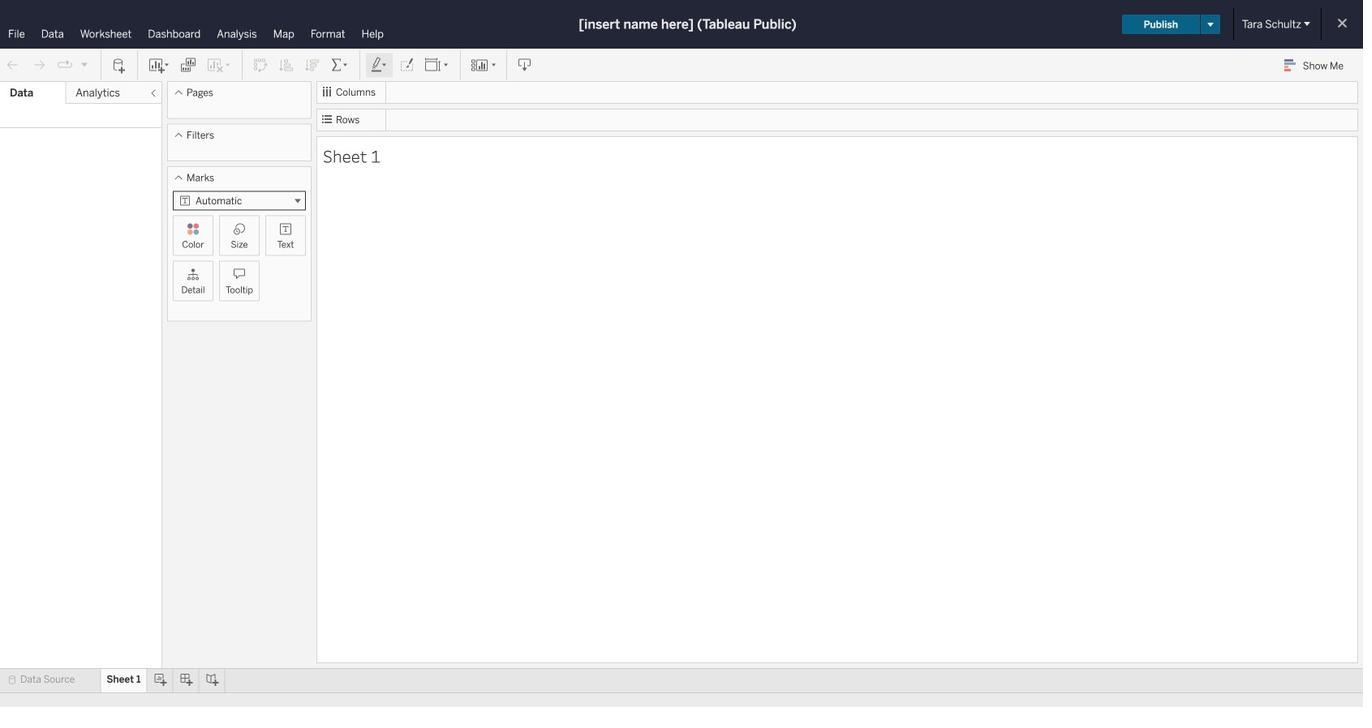 Task type: vqa. For each thing, say whether or not it's contained in the screenshot.
Replay Animation image
yes



Task type: describe. For each thing, give the bounding box(es) containing it.
clear sheet image
[[206, 57, 232, 73]]

sort ascending image
[[278, 57, 295, 73]]

swap rows and columns image
[[252, 57, 269, 73]]

duplicate image
[[180, 57, 196, 73]]

undo image
[[5, 57, 21, 73]]

format workbook image
[[399, 57, 415, 73]]

new worksheet image
[[148, 57, 170, 73]]

redo image
[[31, 57, 47, 73]]



Task type: locate. For each thing, give the bounding box(es) containing it.
totals image
[[330, 57, 350, 73]]

sort descending image
[[304, 57, 321, 73]]

show/hide cards image
[[471, 57, 497, 73]]

download image
[[517, 57, 533, 73]]

collapse image
[[149, 88, 158, 98]]

replay animation image
[[57, 57, 73, 73]]

new data source image
[[111, 57, 127, 73]]

highlight image
[[370, 57, 389, 73]]

replay animation image
[[80, 59, 89, 69]]

fit image
[[424, 57, 450, 73]]



